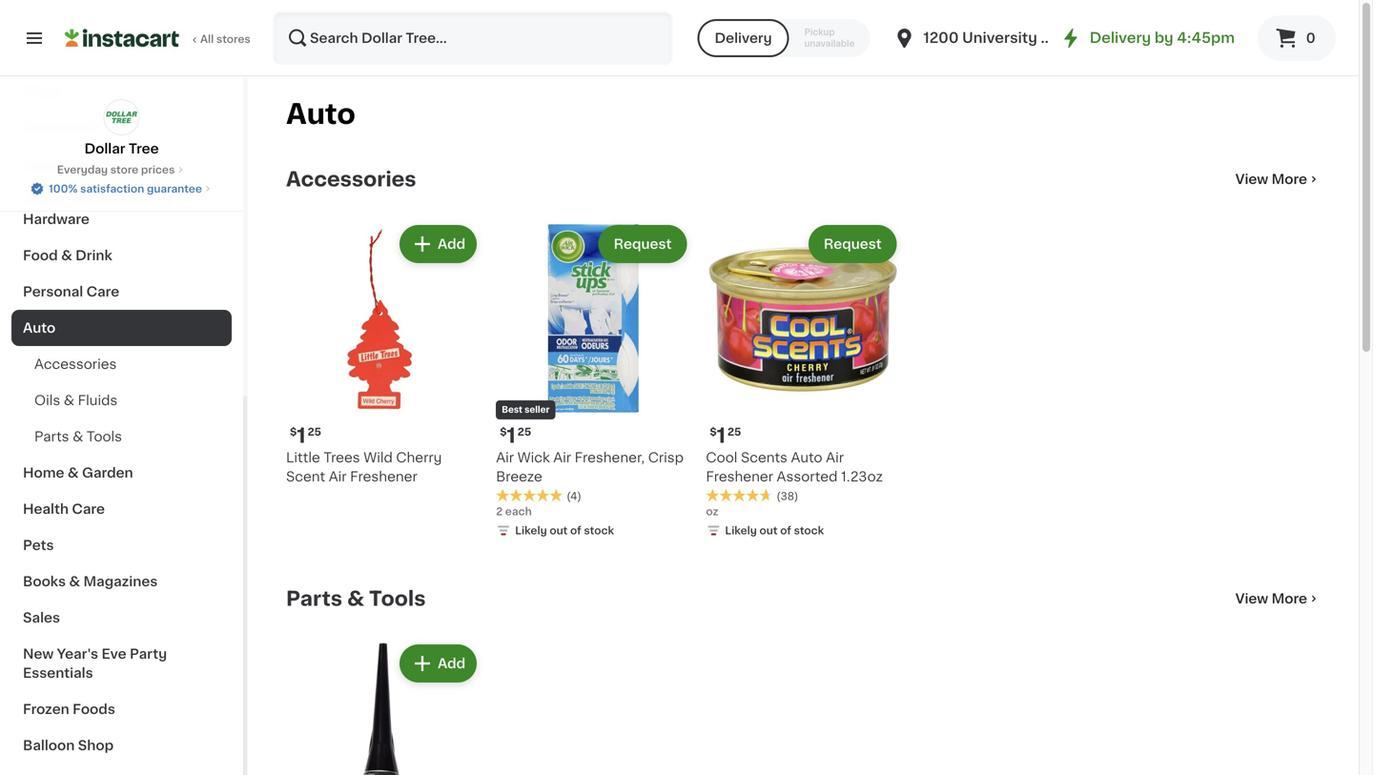 Task type: vqa. For each thing, say whether or not it's contained in the screenshot.
the leftmost Request BUTTON
yes



Task type: locate. For each thing, give the bounding box(es) containing it.
2 more from the top
[[1272, 592, 1308, 606]]

everyday store prices link
[[57, 162, 186, 177]]

likely out of stock down the (4)
[[515, 526, 614, 536]]

home up health
[[23, 466, 64, 480]]

electronics link
[[11, 110, 232, 146]]

1 view from the top
[[1236, 173, 1269, 186]]

air inside cool scents auto air freshener assorted 1.23oz
[[826, 451, 844, 465]]

pets link
[[11, 527, 232, 564]]

$ 1 25
[[290, 426, 321, 446], [710, 426, 741, 446], [500, 426, 531, 446]]

out
[[760, 526, 778, 536], [550, 526, 568, 536]]

0 horizontal spatial $
[[290, 427, 297, 437]]

add
[[438, 237, 466, 251], [438, 657, 466, 670]]

view more
[[1236, 173, 1308, 186], [1236, 592, 1308, 606]]

0 horizontal spatial request
[[614, 237, 672, 251]]

apparel & accessories
[[23, 157, 179, 171]]

0 vertical spatial view
[[1236, 173, 1269, 186]]

delivery
[[1090, 31, 1151, 45], [715, 31, 772, 45]]

1 horizontal spatial $
[[500, 427, 507, 437]]

25 down best seller
[[518, 427, 531, 437]]

home improvement & hardware
[[23, 194, 175, 226]]

Search field
[[275, 13, 671, 63]]

0 vertical spatial add button
[[401, 227, 475, 261]]

likely down cool
[[725, 526, 757, 536]]

$ up cool
[[710, 427, 717, 437]]

parts & tools link
[[11, 419, 232, 455], [286, 588, 426, 610]]

of for breeze
[[570, 526, 582, 536]]

air up the 1.23oz
[[826, 451, 844, 465]]

home for home improvement & hardware
[[23, 194, 64, 207]]

0 vertical spatial more
[[1272, 173, 1308, 186]]

care for personal care
[[86, 285, 119, 299]]

0 horizontal spatial request button
[[600, 227, 685, 261]]

1 home from the top
[[23, 194, 64, 207]]

3 $ 1 25 from the left
[[500, 426, 531, 446]]

0 horizontal spatial parts & tools
[[34, 430, 122, 443]]

freshener down wild
[[350, 470, 417, 484]]

likely out of stock down (38)
[[725, 526, 824, 536]]

0 horizontal spatial of
[[570, 526, 582, 536]]

frozen
[[23, 703, 69, 716]]

care down home & garden
[[72, 503, 105, 516]]

2 horizontal spatial 1
[[717, 426, 726, 446]]

request for air
[[824, 237, 882, 251]]

2 $ 1 25 from the left
[[710, 426, 741, 446]]

1 stock from the left
[[794, 526, 824, 536]]

1 1 from the left
[[297, 426, 306, 446]]

product group
[[286, 221, 481, 487], [496, 221, 691, 542], [706, 221, 901, 542], [286, 641, 481, 775]]

1 likely from the left
[[725, 526, 757, 536]]

0 vertical spatial care
[[86, 285, 119, 299]]

more for accessories
[[1272, 173, 1308, 186]]

1 add from the top
[[438, 237, 466, 251]]

25 for little
[[308, 427, 321, 437]]

3 $ from the left
[[500, 427, 507, 437]]

2 vertical spatial auto
[[791, 451, 823, 465]]

1 freshener from the left
[[350, 470, 417, 484]]

25 up cool
[[728, 427, 741, 437]]

2 1 from the left
[[717, 426, 726, 446]]

2 freshener from the left
[[706, 470, 773, 484]]

likely out of stock for breeze
[[515, 526, 614, 536]]

little
[[286, 451, 320, 465]]

1 view more link from the top
[[1236, 170, 1321, 189]]

0 horizontal spatial out
[[550, 526, 568, 536]]

air down trees
[[329, 470, 347, 484]]

delivery inside button
[[715, 31, 772, 45]]

out down (38)
[[760, 526, 778, 536]]

0 horizontal spatial stock
[[584, 526, 614, 536]]

2 horizontal spatial $
[[710, 427, 717, 437]]

breeze
[[496, 470, 543, 484]]

hardware
[[23, 213, 90, 226]]

stores
[[216, 34, 251, 44]]

store
[[110, 165, 138, 175]]

1 horizontal spatial stock
[[794, 526, 824, 536]]

$ for cool scents auto air freshener assorted 1.23oz
[[710, 427, 717, 437]]

$ 1 25 up cool
[[710, 426, 741, 446]]

1 down best
[[507, 426, 516, 446]]

1 vertical spatial auto
[[23, 321, 56, 335]]

auto
[[286, 101, 356, 128], [23, 321, 56, 335], [791, 451, 823, 465]]

0 horizontal spatial parts
[[34, 430, 69, 443]]

improvement
[[68, 194, 160, 207]]

4:45pm
[[1177, 31, 1235, 45]]

trees
[[324, 451, 360, 465]]

1 add button from the top
[[401, 227, 475, 261]]

ave
[[1041, 31, 1068, 45]]

1.23oz
[[841, 470, 883, 484]]

$
[[290, 427, 297, 437], [710, 427, 717, 437], [500, 427, 507, 437]]

delivery for delivery
[[715, 31, 772, 45]]

2 stock from the left
[[584, 526, 614, 536]]

of down the (4)
[[570, 526, 582, 536]]

2 view more link from the top
[[1236, 589, 1321, 608]]

new
[[23, 648, 54, 661]]

air inside little trees wild cherry scent air freshener
[[329, 470, 347, 484]]

delivery by 4:45pm link
[[1059, 27, 1235, 50]]

1 out from the left
[[760, 526, 778, 536]]

1 horizontal spatial 25
[[518, 427, 531, 437]]

request
[[614, 237, 672, 251], [824, 237, 882, 251]]

more
[[1272, 173, 1308, 186], [1272, 592, 1308, 606]]

1 vertical spatial accessories link
[[11, 346, 232, 382]]

2 likely out of stock from the left
[[515, 526, 614, 536]]

of down (38)
[[780, 526, 792, 536]]

1 up cool
[[717, 426, 726, 446]]

health care
[[23, 503, 105, 516]]

1 horizontal spatial parts
[[286, 589, 342, 609]]

0 vertical spatial tools
[[87, 430, 122, 443]]

1
[[297, 426, 306, 446], [717, 426, 726, 446], [507, 426, 516, 446]]

2 of from the left
[[570, 526, 582, 536]]

1 likely out of stock from the left
[[725, 526, 824, 536]]

air wick air freshener, crisp breeze
[[496, 451, 684, 484]]

freshener,
[[575, 451, 645, 465]]

1 horizontal spatial request
[[824, 237, 882, 251]]

$ 1 25 for air
[[500, 426, 531, 446]]

& inside "link"
[[64, 394, 74, 407]]

instacart logo image
[[65, 27, 179, 50]]

$ up little
[[290, 427, 297, 437]]

books & magazines link
[[11, 564, 232, 600]]

0 horizontal spatial likely
[[515, 526, 547, 536]]

1 vertical spatial add
[[438, 657, 466, 670]]

request button for air
[[810, 227, 895, 261]]

0 vertical spatial accessories link
[[286, 168, 416, 191]]

1 more from the top
[[1272, 173, 1308, 186]]

likely out of stock
[[725, 526, 824, 536], [515, 526, 614, 536]]

view
[[1236, 173, 1269, 186], [1236, 592, 1269, 606]]

1 vertical spatial add button
[[401, 647, 475, 681]]

stock
[[794, 526, 824, 536], [584, 526, 614, 536]]

0 vertical spatial add
[[438, 237, 466, 251]]

25 up little
[[308, 427, 321, 437]]

product group containing add
[[286, 641, 481, 775]]

2 $ from the left
[[710, 427, 717, 437]]

request button
[[600, 227, 685, 261], [810, 227, 895, 261]]

0 horizontal spatial $ 1 25
[[290, 426, 321, 446]]

new year's eve party essentials link
[[11, 636, 232, 691]]

care down drink
[[86, 285, 119, 299]]

1 horizontal spatial accessories link
[[286, 168, 416, 191]]

2 likely from the left
[[515, 526, 547, 536]]

garden
[[82, 466, 133, 480]]

likely for breeze
[[515, 526, 547, 536]]

& for the books & magazines link
[[69, 575, 80, 588]]

2 view from the top
[[1236, 592, 1269, 606]]

add for 1st "add" button from the top of the page
[[438, 237, 466, 251]]

2 add button from the top
[[401, 647, 475, 681]]

1 horizontal spatial of
[[780, 526, 792, 536]]

None search field
[[273, 11, 673, 65]]

1 horizontal spatial tools
[[369, 589, 426, 609]]

25
[[308, 427, 321, 437], [728, 427, 741, 437], [518, 427, 531, 437]]

0 vertical spatial view more link
[[1236, 170, 1321, 189]]

freshener inside little trees wild cherry scent air freshener
[[350, 470, 417, 484]]

view more link for parts & tools
[[1236, 589, 1321, 608]]

3 25 from the left
[[518, 427, 531, 437]]

accessories link for oils & fluids "link"
[[11, 346, 232, 382]]

2 horizontal spatial $ 1 25
[[710, 426, 741, 446]]

1 horizontal spatial $ 1 25
[[500, 426, 531, 446]]

0 horizontal spatial freshener
[[350, 470, 417, 484]]

1 horizontal spatial delivery
[[1090, 31, 1151, 45]]

$ 1 25 down best
[[500, 426, 531, 446]]

2 home from the top
[[23, 466, 64, 480]]

request button for freshener,
[[600, 227, 685, 261]]

accessories
[[94, 157, 179, 171], [286, 169, 416, 189], [34, 358, 117, 371]]

frozen foods
[[23, 703, 115, 716]]

1 horizontal spatial request button
[[810, 227, 895, 261]]

1 $ 1 25 from the left
[[290, 426, 321, 446]]

1 vertical spatial parts
[[286, 589, 342, 609]]

accessories link
[[286, 168, 416, 191], [11, 346, 232, 382]]

request for freshener,
[[614, 237, 672, 251]]

1 vertical spatial home
[[23, 466, 64, 480]]

home
[[23, 194, 64, 207], [23, 466, 64, 480]]

0 horizontal spatial accessories link
[[11, 346, 232, 382]]

essentials
[[23, 667, 93, 680]]

1200
[[924, 31, 959, 45]]

1 $ from the left
[[290, 427, 297, 437]]

1 horizontal spatial auto
[[286, 101, 356, 128]]

0 vertical spatial auto
[[286, 101, 356, 128]]

$ 1 25 up little
[[290, 426, 321, 446]]

0 horizontal spatial 25
[[308, 427, 321, 437]]

1 vertical spatial parts & tools link
[[286, 588, 426, 610]]

1 up little
[[297, 426, 306, 446]]

0 horizontal spatial auto
[[23, 321, 56, 335]]

1 request button from the left
[[600, 227, 685, 261]]

view for parts & tools
[[1236, 592, 1269, 606]]

all stores
[[200, 34, 251, 44]]

floral link
[[11, 73, 232, 110]]

1200 university ave button
[[893, 11, 1068, 65]]

0 horizontal spatial delivery
[[715, 31, 772, 45]]

out for breeze
[[550, 526, 568, 536]]

1 vertical spatial view more
[[1236, 592, 1308, 606]]

1 horizontal spatial freshener
[[706, 470, 773, 484]]

apparel
[[23, 157, 76, 171]]

cool
[[706, 451, 738, 465]]

2 add from the top
[[438, 657, 466, 670]]

1 25 from the left
[[308, 427, 321, 437]]

2 horizontal spatial auto
[[791, 451, 823, 465]]

likely down each at the bottom left of page
[[515, 526, 547, 536]]

2 25 from the left
[[728, 427, 741, 437]]

add button
[[401, 227, 475, 261], [401, 647, 475, 681]]

tree
[[129, 142, 159, 155]]

100%
[[49, 184, 78, 194]]

0 horizontal spatial tools
[[87, 430, 122, 443]]

$ down best
[[500, 427, 507, 437]]

0 vertical spatial parts
[[34, 430, 69, 443]]

2 request button from the left
[[810, 227, 895, 261]]

1 horizontal spatial parts & tools link
[[286, 588, 426, 610]]

0 vertical spatial parts & tools link
[[11, 419, 232, 455]]

0 horizontal spatial likely out of stock
[[515, 526, 614, 536]]

accessories link for view more link related to accessories
[[286, 168, 416, 191]]

1 horizontal spatial likely
[[725, 526, 757, 536]]

1 vertical spatial view
[[1236, 592, 1269, 606]]

1 horizontal spatial out
[[760, 526, 778, 536]]

2 out from the left
[[550, 526, 568, 536]]

0 horizontal spatial 1
[[297, 426, 306, 446]]

3 1 from the left
[[507, 426, 516, 446]]

1 vertical spatial care
[[72, 503, 105, 516]]

tools
[[87, 430, 122, 443], [369, 589, 426, 609]]

cherry
[[396, 451, 442, 465]]

home & garden
[[23, 466, 133, 480]]

2 each
[[496, 507, 532, 517]]

books
[[23, 575, 66, 588]]

out down the (4)
[[550, 526, 568, 536]]

home inside home improvement & hardware
[[23, 194, 64, 207]]

0 horizontal spatial parts & tools link
[[11, 419, 232, 455]]

0 vertical spatial view more
[[1236, 173, 1308, 186]]

25 for cool
[[728, 427, 741, 437]]

food & drink
[[23, 249, 112, 262]]

2 request from the left
[[824, 237, 882, 251]]

of for assorted
[[780, 526, 792, 536]]

$ for little trees wild cherry scent air freshener
[[290, 427, 297, 437]]

0 vertical spatial home
[[23, 194, 64, 207]]

1 vertical spatial view more link
[[1236, 589, 1321, 608]]

add inside product group
[[438, 657, 466, 670]]

freshener down cool
[[706, 470, 773, 484]]

1 horizontal spatial likely out of stock
[[725, 526, 824, 536]]

add button inside product group
[[401, 647, 475, 681]]

2 horizontal spatial 25
[[728, 427, 741, 437]]

1 vertical spatial parts & tools
[[286, 589, 426, 609]]

1 view more from the top
[[1236, 173, 1308, 186]]

& for topmost parts & tools link
[[73, 430, 83, 443]]

home inside home & garden link
[[23, 466, 64, 480]]

1 vertical spatial more
[[1272, 592, 1308, 606]]

0 vertical spatial parts & tools
[[34, 430, 122, 443]]

(4)
[[567, 491, 582, 502]]

home up hardware
[[23, 194, 64, 207]]

1 horizontal spatial 1
[[507, 426, 516, 446]]

1 request from the left
[[614, 237, 672, 251]]

stock down (38)
[[794, 526, 824, 536]]

dollar tree logo image
[[103, 99, 140, 135]]

1 of from the left
[[780, 526, 792, 536]]

care
[[86, 285, 119, 299], [72, 503, 105, 516]]

oils & fluids
[[34, 394, 118, 407]]

stock for assorted
[[794, 526, 824, 536]]

add for "add" button within product group
[[438, 657, 466, 670]]

2 view more from the top
[[1236, 592, 1308, 606]]

stock down air wick air freshener, crisp breeze
[[584, 526, 614, 536]]

floral
[[23, 85, 61, 98]]



Task type: describe. For each thing, give the bounding box(es) containing it.
1 vertical spatial tools
[[369, 589, 426, 609]]

100% satisfaction guarantee button
[[30, 177, 214, 196]]

air right wick
[[553, 451, 571, 465]]

delivery button
[[698, 19, 789, 57]]

auto link
[[11, 310, 232, 346]]

personal care
[[23, 285, 119, 299]]

view more for accessories
[[1236, 173, 1308, 186]]

likely for assorted
[[725, 526, 757, 536]]

magazines
[[83, 575, 158, 588]]

frozen foods link
[[11, 691, 232, 728]]

oz
[[706, 507, 719, 517]]

1 for little
[[297, 426, 306, 446]]

personal care link
[[11, 274, 232, 310]]

wild
[[364, 451, 393, 465]]

dollar
[[84, 142, 125, 155]]

0
[[1306, 31, 1316, 45]]

$ 1 25 for little
[[290, 426, 321, 446]]

fluids
[[78, 394, 118, 407]]

dollar tree link
[[84, 99, 159, 158]]

prices
[[141, 165, 175, 175]]

satisfaction
[[80, 184, 144, 194]]

stock for breeze
[[584, 526, 614, 536]]

home improvement & hardware link
[[11, 182, 232, 237]]

1 horizontal spatial parts & tools
[[286, 589, 426, 609]]

cool scents auto air freshener assorted 1.23oz
[[706, 451, 883, 484]]

& for home & garden link
[[68, 466, 79, 480]]

1 for cool
[[717, 426, 726, 446]]

food
[[23, 249, 58, 262]]

scents
[[741, 451, 788, 465]]

home for home & garden
[[23, 466, 64, 480]]

0 button
[[1258, 15, 1336, 61]]

(38)
[[777, 491, 799, 502]]

wick
[[517, 451, 550, 465]]

best
[[502, 406, 523, 415]]

books & magazines
[[23, 575, 158, 588]]

everyday
[[57, 165, 108, 175]]

foods
[[73, 703, 115, 716]]

oils & fluids link
[[11, 382, 232, 419]]

apparel & accessories link
[[11, 146, 232, 182]]

seller
[[525, 406, 550, 415]]

& for apparel & accessories link
[[80, 157, 91, 171]]

parts & tools inside parts & tools link
[[34, 430, 122, 443]]

personal
[[23, 285, 83, 299]]

100% satisfaction guarantee
[[49, 184, 202, 194]]

best seller
[[502, 406, 550, 415]]

all stores link
[[65, 11, 252, 65]]

crisp
[[648, 451, 684, 465]]

eve
[[102, 648, 127, 661]]

freshener inside cool scents auto air freshener assorted 1.23oz
[[706, 470, 773, 484]]

sales link
[[11, 600, 232, 636]]

food & drink link
[[11, 237, 232, 274]]

electronics
[[23, 121, 101, 134]]

university
[[962, 31, 1038, 45]]

health
[[23, 503, 69, 516]]

& for food & drink link
[[61, 249, 72, 262]]

balloon shop
[[23, 739, 114, 752]]

health care link
[[11, 491, 232, 527]]

delivery by 4:45pm
[[1090, 31, 1235, 45]]

home & garden link
[[11, 455, 232, 491]]

balloon
[[23, 739, 75, 752]]

new year's eve party essentials
[[23, 648, 167, 680]]

1200 university ave
[[924, 31, 1068, 45]]

everyday store prices
[[57, 165, 175, 175]]

guarantee
[[147, 184, 202, 194]]

view more for parts & tools
[[1236, 592, 1308, 606]]

auto inside auto link
[[23, 321, 56, 335]]

drink
[[75, 249, 112, 262]]

sales
[[23, 611, 60, 625]]

likely out of stock for assorted
[[725, 526, 824, 536]]

auto inside cool scents auto air freshener assorted 1.23oz
[[791, 451, 823, 465]]

view for accessories
[[1236, 173, 1269, 186]]

assorted
[[777, 470, 838, 484]]

shop
[[78, 739, 114, 752]]

$ for air wick air freshener, crisp breeze
[[500, 427, 507, 437]]

view more link for accessories
[[1236, 170, 1321, 189]]

service type group
[[698, 19, 870, 57]]

delivery for delivery by 4:45pm
[[1090, 31, 1151, 45]]

little trees wild cherry scent air freshener
[[286, 451, 442, 484]]

each
[[505, 507, 532, 517]]

pets
[[23, 539, 54, 552]]

air up breeze
[[496, 451, 514, 465]]

out for assorted
[[760, 526, 778, 536]]

$ 1 25 for cool
[[710, 426, 741, 446]]

care for health care
[[72, 503, 105, 516]]

party
[[130, 648, 167, 661]]

balloon shop link
[[11, 728, 232, 764]]

more for parts & tools
[[1272, 592, 1308, 606]]

all
[[200, 34, 214, 44]]

25 for air
[[518, 427, 531, 437]]

& for oils & fluids "link"
[[64, 394, 74, 407]]

oils
[[34, 394, 60, 407]]

scent
[[286, 470, 325, 484]]

1 for air
[[507, 426, 516, 446]]

year's
[[57, 648, 98, 661]]

& inside home improvement & hardware
[[163, 194, 175, 207]]

by
[[1155, 31, 1174, 45]]

2
[[496, 507, 503, 517]]

dollar tree
[[84, 142, 159, 155]]



